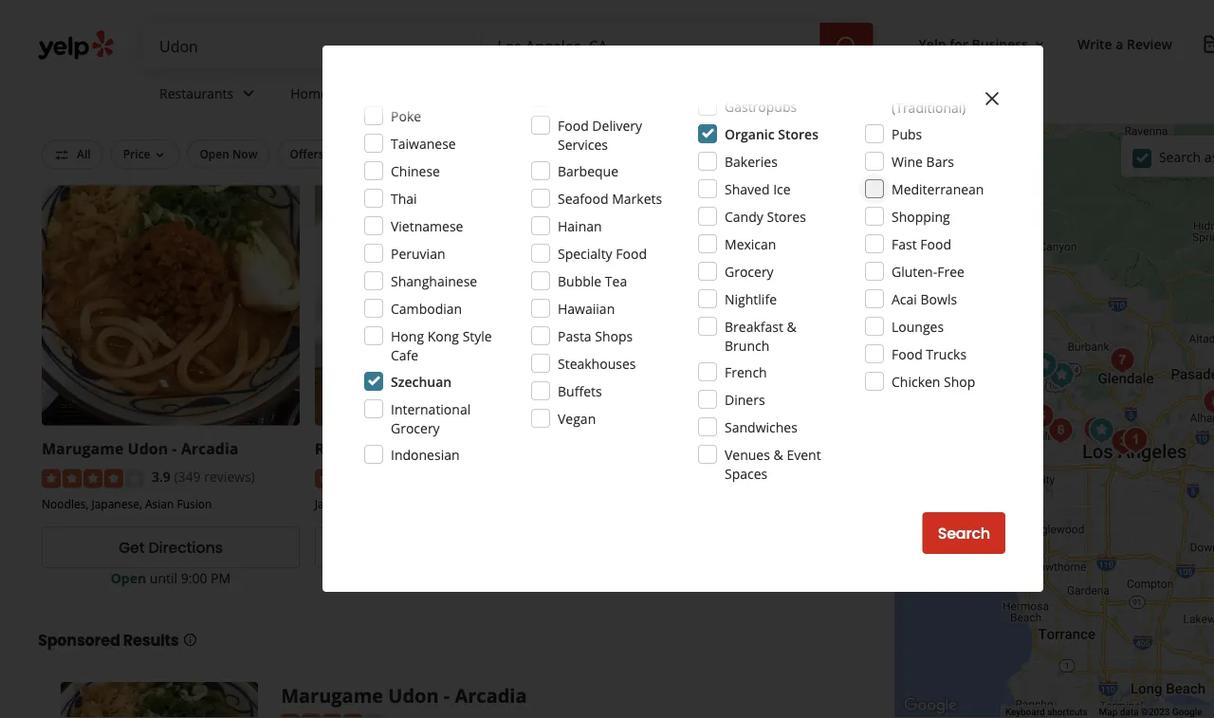 Task type: vqa. For each thing, say whether or not it's contained in the screenshot.
Offers Delivery
yes



Task type: locate. For each thing, give the bounding box(es) containing it.
business
[[972, 35, 1029, 53]]

options
[[208, 118, 282, 145]]

bakeries
[[725, 152, 778, 170]]

2 japanese, from the left
[[315, 496, 366, 512]]

1 horizontal spatial takeout
[[545, 146, 590, 162]]

16 info v2 image right results
[[183, 633, 198, 648]]

organic stores
[[725, 125, 819, 143]]

near
[[230, 5, 285, 37]]

google image
[[900, 694, 962, 718]]

takeout up seafood
[[545, 146, 590, 162]]

1 vertical spatial arcadia
[[455, 682, 527, 709]]

for right good
[[654, 146, 670, 162]]

bubble tea
[[558, 272, 628, 290]]

delivery inside food delivery services
[[593, 116, 643, 134]]

& left event at the bottom right
[[774, 446, 784, 464]]

(traditional)
[[892, 98, 967, 116]]

& for breakfast
[[787, 317, 797, 336]]

16 info v2 image
[[842, 17, 857, 32], [183, 633, 198, 648]]

until
[[150, 569, 178, 587]]

yuko kitchen miracle mile image
[[1043, 412, 1080, 450]]

good for dinner button
[[610, 140, 723, 168]]

0 horizontal spatial for
[[654, 146, 670, 162]]

marugame monzo image
[[1118, 421, 1155, 459]]

0 vertical spatial chinese
[[391, 162, 440, 180]]

16 filter v2 image
[[54, 148, 69, 163]]

good for dinner
[[622, 146, 711, 162]]

1 horizontal spatial 16 info v2 image
[[842, 17, 857, 32]]

international
[[391, 400, 471, 418]]

9:00
[[181, 569, 207, 587]]

lounges
[[892, 317, 944, 336]]

nightlife
[[725, 290, 777, 308]]

delivery down 16 info v2 icon
[[327, 146, 372, 162]]

2 reviews) from the left
[[743, 468, 794, 486]]

search inside search button
[[938, 523, 991, 544]]

get directions link
[[42, 527, 300, 569]]

0 vertical spatial arcadia
[[181, 438, 239, 459]]

ice
[[774, 180, 791, 198]]

open for open until 9:00 pm
[[111, 569, 146, 587]]

0 horizontal spatial grocery
[[391, 419, 440, 437]]

1 vertical spatial services
[[558, 135, 608, 153]]

sponsored for sponsored results
[[38, 630, 120, 651]]

0 vertical spatial sponsored
[[289, 123, 358, 141]]

0 horizontal spatial arcadia
[[181, 438, 239, 459]]

0 vertical spatial &
[[787, 317, 797, 336]]

chinese down taiwanese
[[391, 162, 440, 180]]

0 vertical spatial open
[[200, 146, 230, 162]]

& inside 'venues & event spaces'
[[774, 446, 784, 464]]

1 horizontal spatial marugame udon - arcadia link
[[281, 682, 527, 709]]

shops
[[595, 327, 633, 345]]

write a review link
[[1071, 27, 1181, 61]]

offers delivery
[[290, 146, 372, 162]]

0 vertical spatial search
[[1160, 148, 1202, 166]]

markets
[[612, 189, 663, 207]]

takeout
[[127, 118, 204, 145], [545, 146, 590, 162]]

0 horizontal spatial delivery
[[327, 146, 372, 162]]

0 horizontal spatial open
[[111, 569, 146, 587]]

projects image
[[1203, 34, 1215, 57]]

offers down home
[[290, 146, 324, 162]]

1 horizontal spatial &
[[787, 317, 797, 336]]

0 vertical spatial grocery
[[725, 262, 774, 280]]

shopping
[[892, 207, 951, 225]]

0 vertical spatial marugame udon - arcadia
[[42, 438, 239, 459]]

for inside user actions element
[[950, 35, 969, 53]]

1 vertical spatial grocery
[[391, 419, 440, 437]]

all
[[77, 146, 91, 162]]

1 vertical spatial delivery
[[327, 146, 372, 162]]

japanese, down 4.3 star rating 'image'
[[315, 496, 366, 512]]

featured
[[38, 118, 123, 145]]

0 horizontal spatial marugame udon - arcadia link
[[42, 438, 239, 459]]

review
[[1128, 35, 1173, 53]]

1 horizontal spatial arcadia
[[455, 682, 527, 709]]

home services link
[[275, 68, 424, 123]]

0 vertical spatial services
[[332, 84, 382, 102]]

for inside filters "group"
[[654, 146, 670, 162]]

1 horizontal spatial marugame
[[281, 682, 384, 709]]

1 vertical spatial marugame udon - arcadia link
[[281, 682, 527, 709]]

delivery inside button
[[327, 146, 372, 162]]

1 vertical spatial sponsored
[[38, 630, 120, 651]]

roll
[[315, 438, 344, 459]]

roll call - koreatown
[[315, 438, 472, 459]]

hangari kalguksu image
[[1078, 411, 1116, 449]]

0 horizontal spatial marugame
[[42, 438, 124, 459]]

sponsored left results
[[38, 630, 120, 651]]

1 vertical spatial search
[[938, 523, 991, 544]]

0 horizontal spatial takeout
[[127, 118, 204, 145]]

2 vertical spatial udon
[[389, 682, 439, 709]]

0 horizontal spatial 16 info v2 image
[[183, 633, 198, 648]]

best
[[112, 5, 161, 37]]

1 vertical spatial 3.9 star rating image
[[281, 714, 384, 718]]

0 vertical spatial stores
[[779, 125, 819, 143]]

hawaiian
[[558, 299, 615, 317]]

as
[[1205, 148, 1215, 166]]

vietnamese
[[391, 217, 464, 235]]

reviews) down 'venues'
[[743, 468, 794, 486]]

pasta shops
[[558, 327, 633, 345]]

bowls
[[921, 290, 958, 308]]

user actions element
[[904, 27, 1215, 65]]

0 horizontal spatial offers
[[290, 146, 324, 162]]

0 horizontal spatial sponsored
[[38, 630, 120, 651]]

0 vertical spatial delivery
[[593, 116, 643, 134]]

chinese right bars,
[[430, 496, 472, 512]]

food up tea
[[616, 244, 647, 262]]

sponsored results
[[38, 630, 179, 651]]

open down get
[[111, 569, 146, 587]]

0 vertical spatial for
[[950, 35, 969, 53]]

california
[[434, 5, 546, 37]]

chicken
[[892, 373, 941, 391]]

japanese, sushi bars, chinese
[[315, 496, 472, 512]]

kyoto gyukatsu image
[[1197, 383, 1215, 421]]

0 horizontal spatial reviews)
[[204, 468, 255, 486]]

redwhite
[[588, 438, 667, 459]]

open for open now
[[200, 146, 230, 162]]

open left now
[[200, 146, 230, 162]]

japanese, left asian
[[92, 496, 142, 512]]

1 vertical spatial &
[[774, 446, 784, 464]]

delivery up good
[[593, 116, 643, 134]]

4.8
[[698, 468, 717, 486]]

grocery inside international grocery
[[391, 419, 440, 437]]

tea
[[605, 272, 628, 290]]

0 horizontal spatial 3.9 star rating image
[[42, 469, 144, 488]]

hot and new
[[743, 146, 814, 162]]

1 horizontal spatial services
[[558, 135, 608, 153]]

chinese
[[391, 162, 440, 180], [430, 496, 472, 512]]

home
[[291, 84, 328, 102]]

1 vertical spatial stores
[[767, 207, 807, 225]]

16 info v2 image up search image
[[842, 17, 857, 32]]

3.9 star rating image
[[42, 469, 144, 488], [281, 714, 384, 718]]

los
[[289, 5, 326, 37]]

stores down ice
[[767, 207, 807, 225]]

& inside breakfast & brunch
[[787, 317, 797, 336]]

1 vertical spatial takeout
[[545, 146, 590, 162]]

all button
[[42, 140, 103, 169]]

None search field
[[144, 23, 878, 68]]

0 vertical spatial takeout
[[127, 118, 204, 145]]

0 vertical spatial 3.9 star rating image
[[42, 469, 144, 488]]

1 vertical spatial marugame
[[281, 682, 384, 709]]

services up 16 info v2 icon
[[332, 84, 382, 102]]

0 horizontal spatial &
[[774, 446, 784, 464]]

1 horizontal spatial marugame udon - arcadia
[[281, 682, 527, 709]]

search image
[[836, 35, 859, 58]]

1 offers from the left
[[290, 146, 324, 162]]

candy stores
[[725, 207, 807, 225]]

chinese inside 'search' dialog
[[391, 162, 440, 180]]

sponsored up offers delivery
[[289, 123, 358, 141]]

open now button
[[187, 140, 270, 168]]

1 horizontal spatial for
[[950, 35, 969, 53]]

offers takeout button
[[495, 140, 602, 168]]

1 horizontal spatial sponsored
[[289, 123, 358, 141]]

1 vertical spatial for
[[654, 146, 670, 162]]

venues
[[725, 446, 771, 464]]

offers left barbeque
[[508, 146, 542, 162]]

reviews) right (349
[[204, 468, 255, 486]]

for right yelp
[[950, 35, 969, 53]]

0 horizontal spatial japanese,
[[92, 496, 142, 512]]

sponsored
[[289, 123, 358, 141], [38, 630, 120, 651]]

services up barbeque
[[558, 135, 608, 153]]

search for search as
[[1160, 148, 1202, 166]]

sushi
[[369, 496, 397, 512]]

search for search
[[938, 523, 991, 544]]

& for venues
[[774, 446, 784, 464]]

food up offers takeout button
[[558, 116, 589, 134]]

grocery down international
[[391, 419, 440, 437]]

hong kong style cafe
[[391, 327, 492, 364]]

organic
[[725, 125, 775, 143]]

open until 9:00 pm
[[111, 569, 231, 587]]

1 horizontal spatial -
[[380, 438, 385, 459]]

open inside open now button
[[200, 146, 230, 162]]

1 vertical spatial chinese
[[430, 496, 472, 512]]

spaces
[[725, 465, 768, 483]]

gastropubs
[[725, 97, 797, 115]]

marugame udon - arcadia
[[42, 438, 239, 459], [281, 682, 527, 709]]

food inside food delivery services
[[558, 116, 589, 134]]

now
[[232, 146, 258, 162]]

gluten-free
[[892, 262, 965, 280]]

- for bars,
[[380, 438, 385, 459]]

stores up "new"
[[779, 125, 819, 143]]

featured takeout options
[[38, 118, 282, 145]]

& right breakfast
[[787, 317, 797, 336]]

japanese,
[[92, 496, 142, 512], [315, 496, 366, 512]]

international grocery
[[391, 400, 471, 437]]

mexican
[[725, 235, 777, 253]]

0 vertical spatial marugame
[[42, 438, 124, 459]]

1 horizontal spatial delivery
[[593, 116, 643, 134]]

grocery down mexican
[[725, 262, 774, 280]]

map region
[[730, 0, 1215, 718]]

reservations
[[404, 146, 475, 162]]

1 horizontal spatial offers
[[508, 146, 542, 162]]

1 horizontal spatial search
[[1160, 148, 1202, 166]]

0 horizontal spatial services
[[332, 84, 382, 102]]

reviews) inside redwhite boneless ramen 4.8 (80 reviews)
[[743, 468, 794, 486]]

marugame udon-los angeles image
[[1105, 423, 1143, 461]]

1 vertical spatial open
[[111, 569, 146, 587]]

0 horizontal spatial search
[[938, 523, 991, 544]]

a
[[1116, 35, 1124, 53]]

hot
[[743, 146, 763, 162]]

1 horizontal spatial 3.9 star rating image
[[281, 714, 384, 718]]

restaurants link
[[144, 68, 275, 123]]

takeout down restaurants
[[127, 118, 204, 145]]

2 offers from the left
[[508, 146, 542, 162]]

1 vertical spatial marugame udon - arcadia
[[281, 682, 527, 709]]

stores
[[779, 125, 819, 143], [767, 207, 807, 225]]

keyboard shortcuts button
[[1006, 706, 1088, 718]]

1 horizontal spatial open
[[200, 146, 230, 162]]

udon
[[166, 5, 226, 37], [128, 438, 168, 459], [389, 682, 439, 709]]

specialty food
[[558, 244, 647, 262]]

ramen
[[751, 438, 807, 459]]

pm
[[211, 569, 231, 587]]

1 horizontal spatial japanese,
[[315, 496, 366, 512]]

1 horizontal spatial reviews)
[[743, 468, 794, 486]]

restaurants
[[159, 84, 234, 102]]

4.3 star rating image
[[315, 469, 417, 488]]

kong
[[428, 327, 459, 345]]

takeout inside button
[[545, 146, 590, 162]]

0 horizontal spatial -
[[172, 438, 177, 459]]

wine
[[892, 152, 923, 170]]



Task type: describe. For each thing, give the bounding box(es) containing it.
american (traditional)
[[892, 79, 967, 116]]

search as
[[1160, 148, 1215, 166]]

1 horizontal spatial grocery
[[725, 262, 774, 280]]

keyboard
[[1006, 707, 1046, 718]]

kochi image
[[1024, 398, 1062, 436]]

pubs
[[892, 125, 923, 143]]

trucks
[[927, 345, 967, 363]]

sponsored for sponsored
[[289, 123, 358, 141]]

acai bowls
[[892, 290, 958, 308]]

marugame udon - glendale image
[[1104, 342, 1142, 380]]

(349
[[174, 468, 201, 486]]

takeout for featured
[[127, 118, 204, 145]]

write a review
[[1078, 35, 1173, 53]]

0 vertical spatial 16 info v2 image
[[842, 17, 857, 32]]

data
[[1121, 707, 1140, 718]]

reservations button
[[392, 140, 488, 168]]

keyboard shortcuts
[[1006, 707, 1088, 718]]

cambodian
[[391, 299, 462, 317]]

buffets
[[558, 382, 602, 400]]

shanghainese
[[391, 272, 478, 290]]

services inside food delivery services
[[558, 135, 608, 153]]

delivery for offers delivery
[[327, 146, 372, 162]]

fast food
[[892, 235, 952, 253]]

search dialog
[[0, 0, 1215, 718]]

fusion
[[177, 496, 212, 512]]

cafe
[[391, 346, 419, 364]]

diners
[[725, 391, 766, 409]]

free
[[938, 262, 965, 280]]

yelp
[[919, 35, 947, 53]]

offers takeout
[[508, 146, 590, 162]]

- for asian
[[172, 438, 177, 459]]

style
[[463, 327, 492, 345]]

sort:
[[682, 15, 711, 33]]

for for yelp
[[950, 35, 969, 53]]

0 horizontal spatial marugame udon - arcadia
[[42, 438, 239, 459]]

stores for candy stores
[[767, 207, 807, 225]]

16 info v2 image
[[362, 124, 377, 140]]

specialty
[[558, 244, 613, 262]]

24 chevron down v2 image
[[237, 82, 260, 105]]

noodles, japanese, asian fusion
[[42, 496, 212, 512]]

acai
[[892, 290, 918, 308]]

1 vertical spatial 16 info v2 image
[[183, 633, 198, 648]]

2 horizontal spatial -
[[444, 682, 450, 709]]

shaved
[[725, 180, 770, 198]]

koreatown
[[388, 438, 472, 459]]

3.9 (349 reviews)
[[152, 468, 255, 486]]

szechuan
[[391, 373, 452, 391]]

offers for offers takeout
[[508, 146, 542, 162]]

1 reviews) from the left
[[204, 468, 255, 486]]

(80
[[721, 468, 740, 486]]

stores for organic stores
[[779, 125, 819, 143]]

redwhite boneless ramen image
[[1026, 346, 1064, 384]]

write
[[1078, 35, 1113, 53]]

business categories element
[[144, 68, 1215, 123]]

food up chicken
[[892, 345, 923, 363]]

google
[[1173, 707, 1203, 718]]

get directions
[[119, 537, 223, 559]]

©2023
[[1142, 707, 1171, 718]]

top
[[38, 5, 80, 37]]

home services
[[291, 84, 382, 102]]

1 japanese, from the left
[[92, 496, 142, 512]]

close image
[[981, 87, 1004, 110]]

wine bars
[[892, 152, 955, 170]]

16 chevron down v2 image
[[1033, 37, 1048, 52]]

map data ©2023 google
[[1100, 707, 1203, 718]]

0 vertical spatial marugame udon - arcadia link
[[42, 438, 239, 459]]

roll call - koreatown image
[[1083, 412, 1121, 450]]

get
[[119, 537, 145, 559]]

hot and new button
[[730, 140, 827, 168]]

gluten-
[[892, 262, 938, 280]]

good
[[622, 146, 651, 162]]

redwhite boneless ramen link
[[588, 438, 807, 459]]

venues & event spaces
[[725, 446, 822, 483]]

noodles,
[[42, 496, 89, 512]]

search button
[[923, 513, 1006, 554]]

offers for offers delivery
[[290, 146, 324, 162]]

offers delivery button
[[278, 140, 384, 168]]

directions
[[148, 537, 223, 559]]

yelp for business
[[919, 35, 1029, 53]]

french
[[725, 363, 768, 381]]

breakfast & brunch
[[725, 317, 797, 355]]

for for good
[[654, 146, 670, 162]]

tokyo cube image
[[1043, 357, 1081, 395]]

taiwanese
[[391, 134, 456, 152]]

candy
[[725, 207, 764, 225]]

delivery for food delivery services
[[593, 116, 643, 134]]

takeout for offers
[[545, 146, 590, 162]]

shortcuts
[[1048, 707, 1088, 718]]

bars
[[927, 152, 955, 170]]

top 10 best udon near los angeles, california
[[38, 5, 546, 37]]

poke
[[391, 107, 422, 125]]

redwhite boneless ramen 4.8 (80 reviews)
[[588, 438, 807, 486]]

0 vertical spatial udon
[[166, 5, 226, 37]]

pasta
[[558, 327, 592, 345]]

vegan
[[558, 410, 596, 428]]

1 vertical spatial udon
[[128, 438, 168, 459]]

filters group
[[38, 140, 831, 169]]

and
[[766, 146, 787, 162]]

food trucks
[[892, 345, 967, 363]]

services inside business categories element
[[332, 84, 382, 102]]

peruvian
[[391, 244, 446, 262]]

seafood
[[558, 189, 609, 207]]

barbeque
[[558, 162, 619, 180]]

food up gluten-free
[[921, 235, 952, 253]]

results
[[123, 630, 179, 651]]

open now
[[200, 146, 258, 162]]



